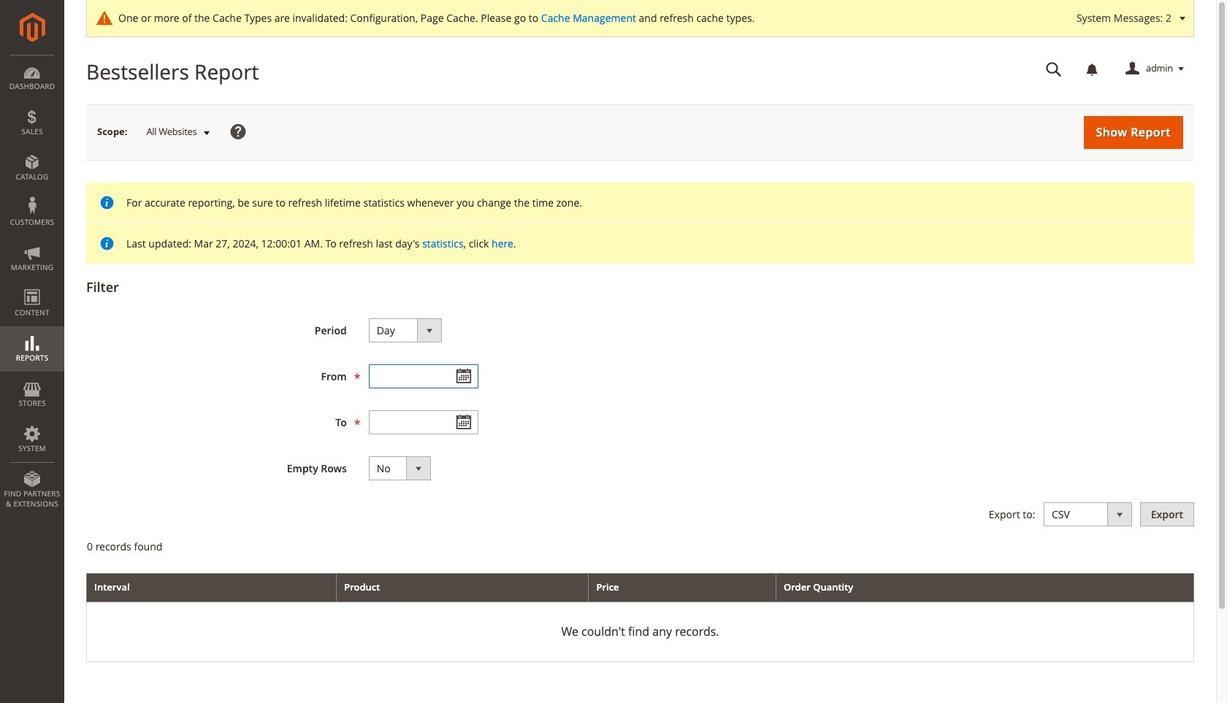 Task type: describe. For each thing, give the bounding box(es) containing it.
magento admin panel image
[[19, 12, 45, 42]]



Task type: locate. For each thing, give the bounding box(es) containing it.
menu bar
[[0, 55, 64, 517]]

None text field
[[1036, 56, 1073, 82], [369, 365, 479, 389], [1036, 56, 1073, 82], [369, 365, 479, 389]]

None text field
[[369, 411, 479, 435]]



